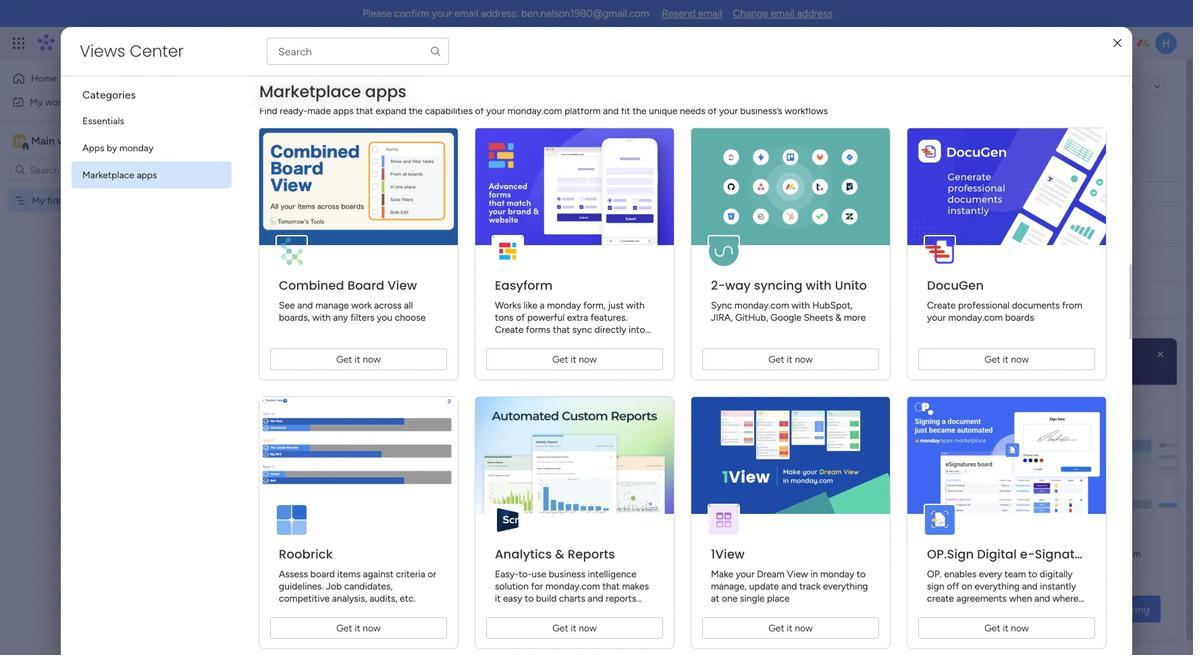 Task type: locate. For each thing, give the bounding box(es) containing it.
it left easy
[[495, 593, 501, 604]]

1 horizontal spatial that
[[553, 324, 570, 335]]

week
[[260, 159, 292, 177], [263, 392, 295, 409]]

0 vertical spatial create
[[927, 300, 956, 311]]

you down 'we'
[[997, 562, 1013, 574]]

board
[[348, 277, 384, 294]]

workspace image
[[13, 133, 26, 148]]

and up boards,
[[297, 300, 313, 311]]

This week field
[[229, 159, 296, 177]]

0 vertical spatial 1
[[1101, 81, 1105, 92]]

1 owner field from the top
[[488, 187, 523, 202]]

in right up
[[1061, 562, 1068, 574]]

monday inside easyform works like a monday form, just with tons of powerful extra features. create forms that sync directly into monday, within seconds.
[[547, 300, 581, 311]]

status up the working on it
[[570, 188, 598, 200]]

2 everything from the left
[[975, 580, 1020, 592]]

workspace selection element
[[13, 133, 113, 150]]

from inside analytics & reports easy-to-use business intelligence solution for monday.com that makes it easy to build charts and reports from your task data and share them with your colleagues.
[[495, 605, 515, 616]]

email for resend email
[[698, 7, 722, 20]]

across
[[374, 300, 402, 311]]

monday up the track
[[820, 568, 855, 580]]

to inside '1view make your dream view in monday to manage, update and track everything at one single place'
[[857, 568, 866, 580]]

0 vertical spatial due date field
[[654, 187, 699, 202]]

at
[[711, 593, 720, 604]]

and down the charts
[[579, 605, 595, 616]]

resend
[[662, 7, 696, 20]]

1 horizontal spatial view
[[787, 568, 808, 580]]

Status field
[[567, 187, 601, 202], [567, 419, 601, 434]]

work left management
[[109, 35, 133, 51]]

3 email from the left
[[771, 7, 795, 20]]

the right expand
[[409, 105, 423, 116]]

it
[[606, 220, 612, 231], [355, 354, 360, 365], [571, 354, 577, 365], [787, 354, 793, 365], [1003, 354, 1009, 365], [495, 593, 501, 604], [355, 622, 360, 634], [571, 622, 577, 634], [787, 622, 793, 634], [1003, 622, 1009, 634]]

of right capabilities
[[475, 105, 484, 116]]

stuck
[[572, 295, 596, 306]]

&
[[836, 312, 842, 323], [555, 546, 565, 563]]

see inside combined board view see and manage work across all boards, with any filters you choose
[[279, 300, 295, 311]]

1 horizontal spatial main
[[355, 81, 375, 92]]

1 horizontal spatial 1
[[1101, 81, 1105, 92]]

easy-
[[495, 568, 519, 580]]

Search for a column type search field
[[267, 38, 449, 65]]

1 vertical spatial nov
[[662, 257, 679, 268]]

get it now down seconds.
[[553, 354, 597, 365]]

get down google
[[769, 354, 785, 365]]

it down seconds.
[[571, 354, 577, 365]]

a
[[540, 300, 545, 311], [1061, 548, 1066, 559]]

get it now button down google
[[702, 348, 879, 370]]

1 vertical spatial date
[[676, 421, 696, 432]]

Search field
[[302, 113, 342, 132]]

group
[[271, 516, 296, 528]]

apps by monday option
[[72, 134, 232, 161]]

monday right by
[[119, 142, 153, 154]]

person button
[[350, 111, 408, 133]]

work inside "button"
[[45, 96, 66, 107]]

it down "place"
[[787, 622, 793, 634]]

0 vertical spatial see
[[236, 37, 252, 49]]

2 vertical spatial work
[[351, 300, 372, 311]]

1 horizontal spatial of
[[516, 312, 525, 323]]

week inside field
[[263, 392, 295, 409]]

it down "filters"
[[355, 354, 360, 365]]

0 horizontal spatial main
[[31, 134, 55, 147]]

get for documents
[[985, 354, 1001, 365]]

0 vertical spatial my first board
[[209, 76, 316, 99]]

main for main workspace
[[31, 134, 55, 147]]

1view make your dream view in monday to manage, update and track everything at one single place
[[711, 546, 868, 604]]

a left few
[[1061, 548, 1066, 559]]

email
[[455, 7, 478, 20], [698, 7, 722, 20], [771, 7, 795, 20]]

work down home
[[45, 96, 66, 107]]

new
[[251, 516, 268, 528]]

get it now down data
[[553, 622, 597, 634]]

task for task 1
[[255, 219, 274, 231]]

Search in workspace field
[[28, 162, 113, 178]]

my down home
[[30, 96, 43, 107]]

2 horizontal spatial work
[[351, 300, 372, 311]]

arrow down image
[[460, 114, 476, 130]]

get for with
[[769, 354, 785, 365]]

with right just
[[626, 300, 645, 311]]

Due date field
[[654, 187, 699, 202], [654, 419, 699, 434]]

& inside analytics & reports easy-to-use business intelligence solution for monday.com that makes it easy to build charts and reports from your task data and share them with your colleagues.
[[555, 546, 565, 563]]

1 vertical spatial status
[[570, 421, 598, 432]]

nov 23
[[662, 295, 690, 306]]

1 vertical spatial my first board
[[32, 195, 91, 206]]

everything down "every"
[[975, 580, 1020, 592]]

first down search in workspace field
[[47, 195, 64, 206]]

option
[[0, 188, 172, 191]]

now for your
[[795, 622, 813, 634]]

it down agreements
[[1003, 622, 1009, 634]]

get it now down google
[[769, 354, 813, 365]]

main left table
[[355, 81, 375, 92]]

we
[[1004, 548, 1016, 559]]

everything right the track
[[823, 580, 868, 592]]

on down "enables"
[[962, 580, 973, 592]]

get for easy-
[[553, 622, 568, 634]]

extra
[[567, 312, 588, 323]]

1 the from the left
[[409, 105, 423, 116]]

marketplace
[[259, 80, 361, 103], [259, 81, 361, 104], [82, 169, 134, 181]]

my down search in workspace field
[[32, 195, 45, 206]]

0 horizontal spatial a
[[540, 300, 545, 311]]

main inside main table button
[[355, 81, 375, 92]]

see
[[236, 37, 252, 49], [279, 300, 295, 311]]

& down hubspot,
[[836, 312, 842, 323]]

in inside follow along as we show you a few monday.com basics to help you get set up in minutes.
[[1061, 562, 1068, 574]]

everything inside op.sign digital e-signature op. enables every team to digitally sign off on everything and instantly create agreements when and where they are needed
[[975, 580, 1020, 592]]

2 due date field from the top
[[654, 419, 699, 434]]

Owner field
[[488, 187, 523, 202], [488, 419, 523, 434]]

23
[[681, 295, 690, 306]]

1 horizontal spatial a
[[1061, 548, 1066, 559]]

place
[[767, 593, 790, 604]]

0 horizontal spatial &
[[555, 546, 565, 563]]

your
[[432, 7, 452, 20], [486, 105, 505, 116], [719, 105, 738, 116], [927, 312, 946, 323], [736, 568, 755, 580], [518, 605, 536, 616], [516, 617, 535, 628]]

status field up the working on it
[[567, 187, 601, 202]]

get down "place"
[[769, 622, 785, 634]]

column information image
[[611, 421, 622, 432]]

get it now button for like
[[486, 348, 663, 370]]

2
[[276, 257, 281, 268]]

now for view
[[363, 354, 381, 365]]

0 horizontal spatial you
[[377, 312, 392, 323]]

it for easyform
[[571, 354, 577, 365]]

0 vertical spatial you
[[377, 312, 392, 323]]

get it now button down seconds.
[[486, 348, 663, 370]]

1 vertical spatial first
[[47, 195, 64, 206]]

marketplace apps down apps by monday
[[82, 169, 157, 181]]

1 vertical spatial owner
[[491, 421, 520, 432]]

dapulse x slim image
[[1114, 38, 1122, 48]]

board inside field
[[268, 76, 316, 99]]

management
[[136, 35, 210, 51]]

the
[[409, 105, 423, 116], [633, 105, 647, 116]]

0 vertical spatial board
[[268, 76, 316, 99]]

boards
[[1005, 312, 1034, 323]]

my inside list box
[[32, 195, 45, 206]]

get it now for board
[[336, 622, 381, 634]]

audits,
[[370, 593, 398, 604]]

marketplace apps option
[[72, 161, 232, 188]]

0 horizontal spatial work
[[45, 96, 66, 107]]

now down sheets
[[795, 354, 813, 365]]

2 vertical spatial board
[[310, 568, 335, 580]]

makes
[[622, 580, 649, 592]]

0 vertical spatial view
[[388, 277, 417, 294]]

home
[[31, 73, 57, 84]]

create down docugen
[[927, 300, 956, 311]]

marketplace apps up made
[[259, 80, 407, 103]]

use
[[532, 568, 547, 580]]

it down google
[[787, 354, 793, 365]]

to inside op.sign digital e-signature op. enables every team to digitally sign off on everything and instantly create agreements when and where they are needed
[[1029, 568, 1038, 580]]

with down easy
[[495, 617, 513, 628]]

status left column information icon
[[570, 421, 598, 432]]

now down seconds.
[[579, 354, 597, 365]]

angle down image
[[263, 117, 269, 127]]

0 vertical spatial status
[[570, 188, 598, 200]]

0 horizontal spatial that
[[356, 105, 373, 116]]

hubspot,
[[812, 300, 853, 311]]

0 vertical spatial marketplace apps
[[259, 80, 407, 103]]

it down 'analysis,'
[[355, 622, 360, 634]]

0 horizontal spatial on
[[593, 220, 604, 231]]

2 vertical spatial that
[[603, 580, 620, 592]]

1 vertical spatial from
[[495, 605, 515, 616]]

my first board up the find
[[209, 76, 316, 99]]

workspace
[[57, 134, 111, 147]]

2 horizontal spatial that
[[603, 580, 620, 592]]

1 right /
[[1101, 81, 1105, 92]]

1 horizontal spatial see
[[279, 300, 295, 311]]

get it now down "place"
[[769, 622, 813, 634]]

a inside easyform works like a monday form, just with tons of powerful extra features. create forms that sync directly into monday, within seconds.
[[540, 300, 545, 311]]

fit
[[621, 105, 630, 116]]

now down the charts
[[579, 622, 597, 634]]

status field left column information icon
[[567, 419, 601, 434]]

docugen
[[927, 277, 984, 294]]

due right column information icon
[[657, 421, 674, 432]]

1 due date field from the top
[[654, 187, 699, 202]]

categories list box
[[72, 76, 242, 188]]

0 vertical spatial due
[[657, 188, 674, 200]]

2 horizontal spatial of
[[708, 105, 717, 116]]

0 horizontal spatial everything
[[823, 580, 868, 592]]

get it now down 'analysis,'
[[336, 622, 381, 634]]

monday.com
[[508, 105, 562, 116], [735, 300, 789, 311], [948, 312, 1003, 323], [1087, 548, 1141, 559], [546, 580, 600, 592]]

marketplace inside marketplace apps find ready-made apps that expand the capabilities of your monday.com platform and fit the unique needs of your business's workflows
[[259, 81, 361, 104]]

github,
[[735, 312, 768, 323]]

1 vertical spatial that
[[553, 324, 570, 335]]

status
[[570, 188, 598, 200], [570, 421, 598, 432]]

1 horizontal spatial you
[[997, 562, 1013, 574]]

get it now button down "place"
[[702, 617, 879, 639]]

get it now for reports
[[553, 622, 597, 634]]

my first board down search in workspace field
[[32, 195, 91, 206]]

please
[[363, 7, 392, 20]]

now down the 'boards'
[[1011, 354, 1029, 365]]

2 vertical spatial you
[[997, 562, 1013, 574]]

1 status from the top
[[570, 188, 598, 200]]

every
[[979, 568, 1002, 580]]

work up "filters"
[[351, 300, 372, 311]]

manage
[[315, 300, 349, 311]]

due for 2nd due date field from the top of the page
[[657, 421, 674, 432]]

board up ready-
[[268, 76, 316, 99]]

None search field
[[267, 38, 449, 65]]

1 email from the left
[[455, 7, 478, 20]]

to-
[[519, 568, 532, 580]]

op.sign digital e-signature op. enables every team to digitally sign off on everything and instantly create agreements when and where they are needed
[[927, 546, 1095, 616]]

get it now button down data
[[486, 617, 663, 639]]

on inside op.sign digital e-signature op. enables every team to digitally sign off on everything and instantly create agreements when and where they are needed
[[962, 580, 973, 592]]

2 email from the left
[[698, 7, 722, 20]]

0 vertical spatial owner field
[[488, 187, 523, 202]]

plans
[[255, 37, 277, 49]]

0 horizontal spatial my first board
[[32, 195, 91, 206]]

1 horizontal spatial email
[[698, 7, 722, 20]]

with inside analytics & reports easy-to-use business intelligence solution for monday.com that makes it easy to build charts and reports from your task data and share them with your colleagues.
[[495, 617, 513, 628]]

monday.com inside follow along as we show you a few monday.com basics to help you get set up in minutes.
[[1087, 548, 1141, 559]]

0 horizontal spatial from
[[495, 605, 515, 616]]

working!
[[1056, 525, 1106, 539]]

1 vertical spatial on
[[962, 580, 973, 592]]

1 horizontal spatial the
[[633, 105, 647, 116]]

now down "audits,"
[[363, 622, 381, 634]]

2 horizontal spatial you
[[1043, 548, 1059, 559]]

get it now button for e-
[[918, 617, 1095, 639]]

1 horizontal spatial marketplace apps
[[259, 80, 407, 103]]

marketplace apps inside "option"
[[82, 169, 157, 181]]

1 horizontal spatial everything
[[975, 580, 1020, 592]]

1 horizontal spatial from
[[1062, 300, 1083, 311]]

board down search in workspace field
[[66, 195, 91, 206]]

everything
[[823, 580, 868, 592], [975, 580, 1020, 592]]

view up the track
[[787, 568, 808, 580]]

monday.com inside analytics & reports easy-to-use business intelligence solution for monday.com that makes it easy to build charts and reports from your task data and share them with your colleagues.
[[546, 580, 600, 592]]

in inside '1view make your dream view in monday to manage, update and track everything at one single place'
[[811, 568, 818, 580]]

get down within
[[553, 354, 568, 365]]

week right next
[[263, 392, 295, 409]]

1 status field from the top
[[567, 187, 601, 202]]

0 vertical spatial that
[[356, 105, 373, 116]]

1 vertical spatial week
[[263, 392, 295, 409]]

needs
[[680, 105, 706, 116]]

v2 search image
[[292, 115, 302, 130]]

and up share
[[588, 593, 603, 604]]

from inside docugen create professional documents from your monday.com boards
[[1062, 300, 1083, 311]]

first
[[236, 76, 264, 99], [47, 195, 64, 206]]

due date field up nov 21
[[654, 187, 699, 202]]

monday work management
[[60, 35, 210, 51]]

1 vertical spatial due
[[657, 421, 674, 432]]

0 horizontal spatial view
[[388, 277, 417, 294]]

0 vertical spatial week
[[260, 159, 292, 177]]

1 vertical spatial marketplace apps
[[82, 169, 157, 181]]

& up business
[[555, 546, 565, 563]]

1 vertical spatial work
[[45, 96, 66, 107]]

0 vertical spatial nov
[[663, 220, 679, 231]]

1 vertical spatial due date
[[657, 421, 696, 432]]

hi howard, let's start working!
[[937, 525, 1106, 539]]

1 horizontal spatial create
[[927, 300, 956, 311]]

them
[[623, 605, 645, 616]]

0 vertical spatial due date
[[657, 188, 696, 200]]

1 vertical spatial &
[[555, 546, 565, 563]]

1 everything from the left
[[823, 580, 868, 592]]

week right this
[[260, 159, 292, 177]]

1 due from the top
[[657, 188, 674, 200]]

nov for nov 22
[[662, 257, 679, 268]]

2-way syncing with unito sync monday.com with hubspot, jira, github, google sheets & more
[[711, 277, 867, 323]]

week for next week
[[263, 392, 295, 409]]

1
[[1101, 81, 1105, 92], [276, 219, 280, 231]]

in up the track
[[811, 568, 818, 580]]

1 vertical spatial you
[[1043, 548, 1059, 559]]

1 owner from the top
[[491, 188, 520, 200]]

get it now for your
[[769, 622, 813, 634]]

1 vertical spatial owner field
[[488, 419, 523, 434]]

create inside easyform works like a monday form, just with tons of powerful extra features. create forms that sync directly into monday, within seconds.
[[495, 324, 524, 335]]

it inside analytics & reports easy-to-use business intelligence solution for monday.com that makes it easy to build charts and reports from your task data and share them with your colleagues.
[[495, 593, 501, 604]]

week inside field
[[260, 159, 292, 177]]

nov for nov 21
[[663, 220, 679, 231]]

get it now button down 'analysis,'
[[270, 617, 447, 639]]

with down manage
[[312, 312, 331, 323]]

1 horizontal spatial work
[[109, 35, 133, 51]]

1 vertical spatial see
[[279, 300, 295, 311]]

get it now down needed in the right bottom of the page
[[985, 622, 1029, 634]]

charts
[[559, 593, 586, 604]]

1 vertical spatial a
[[1061, 548, 1066, 559]]

email left 'address:'
[[455, 7, 478, 20]]

guidelines.
[[279, 580, 324, 592]]

lottie animation element
[[920, 338, 1177, 508]]

0 horizontal spatial 1
[[276, 219, 280, 231]]

see plans button
[[218, 33, 283, 53]]

nov left 23
[[662, 295, 679, 306]]

2 due from the top
[[657, 421, 674, 432]]

it down data
[[571, 622, 577, 634]]

board inside 'roobrick assess board items against criteria or guidelines. job candidates, competitive analysis, audits, etc.'
[[310, 568, 335, 580]]

a inside follow along as we show you a few monday.com basics to help you get set up in minutes.
[[1061, 548, 1066, 559]]

you down across
[[377, 312, 392, 323]]

from right documents
[[1062, 300, 1083, 311]]

unito
[[835, 277, 867, 294]]

get for a
[[553, 354, 568, 365]]

1 horizontal spatial my first board
[[209, 76, 316, 99]]

work
[[109, 35, 133, 51], [45, 96, 66, 107], [351, 300, 372, 311]]

task for task 3
[[255, 295, 274, 306]]

get for items
[[336, 622, 352, 634]]

that inside marketplace apps find ready-made apps that expand the capabilities of your monday.com platform and fit the unique needs of your business's workflows
[[356, 105, 373, 116]]

0 horizontal spatial in
[[811, 568, 818, 580]]

now down "filters"
[[363, 354, 381, 365]]

instantly
[[1040, 580, 1076, 592]]

1 horizontal spatial on
[[962, 580, 973, 592]]

get it now for like
[[553, 354, 597, 365]]

get it now button for view
[[270, 348, 447, 370]]

op.sign
[[927, 546, 974, 563]]

search image
[[430, 45, 442, 57]]

2 vertical spatial nov
[[662, 295, 679, 306]]

get for see
[[336, 354, 352, 365]]

& inside 2-way syncing with unito sync monday.com with hubspot, jira, github, google sheets & more
[[836, 312, 842, 323]]

2 status field from the top
[[567, 419, 601, 434]]

status field for column information icon
[[567, 419, 601, 434]]

email right the change
[[771, 7, 795, 20]]

0 vertical spatial first
[[236, 76, 264, 99]]

get down any
[[336, 354, 352, 365]]

it down the 'boards'
[[1003, 354, 1009, 365]]

status field for column information image
[[567, 187, 601, 202]]

of down like
[[516, 312, 525, 323]]

get it now button down needed in the right bottom of the page
[[918, 617, 1095, 639]]

0 horizontal spatial email
[[455, 7, 478, 20]]

0 horizontal spatial create
[[495, 324, 524, 335]]

get it now for view
[[336, 354, 381, 365]]

signature
[[1035, 546, 1095, 563]]

v2 overdue deadline image
[[634, 219, 645, 232]]

by
[[107, 142, 117, 154]]

competitive
[[279, 593, 330, 604]]

or
[[428, 568, 436, 580]]

2 status from the top
[[570, 421, 598, 432]]

0 vertical spatial from
[[1062, 300, 1083, 311]]

monday up home button
[[60, 35, 106, 51]]

and up "place"
[[782, 580, 797, 592]]

1 vertical spatial create
[[495, 324, 524, 335]]

2-
[[711, 277, 725, 294]]

my first board list box
[[0, 186, 172, 394]]

0 vertical spatial status field
[[567, 187, 601, 202]]

email right resend
[[698, 7, 722, 20]]

with inside combined board view see and manage work across all boards, with any filters you choose
[[312, 312, 331, 323]]

board inside list box
[[66, 195, 91, 206]]

essentials
[[82, 115, 124, 127]]

my down see plans button
[[209, 76, 232, 99]]

2 horizontal spatial email
[[771, 7, 795, 20]]

features.
[[591, 312, 628, 323]]

that down intelligence
[[603, 580, 620, 592]]

0 horizontal spatial marketplace apps
[[82, 169, 157, 181]]

a right like
[[540, 300, 545, 311]]

due date up nov 21
[[657, 188, 696, 200]]

reports
[[568, 546, 615, 563]]

1 vertical spatial board
[[66, 195, 91, 206]]

show
[[1018, 548, 1041, 559]]

now down when at the bottom of the page
[[1011, 622, 1029, 634]]

0 vertical spatial &
[[836, 312, 842, 323]]

get it now button down "filters"
[[270, 348, 447, 370]]

1 vertical spatial main
[[31, 134, 55, 147]]

get it now down "filters"
[[336, 354, 381, 365]]

first up the find
[[236, 76, 264, 99]]

from down easy
[[495, 605, 515, 616]]

due date field right column information icon
[[654, 419, 699, 434]]

start
[[1085, 603, 1109, 616]]

0 horizontal spatial the
[[409, 105, 423, 116]]

working
[[1112, 603, 1150, 616]]

marketplace apps
[[259, 80, 407, 103], [82, 169, 157, 181]]

2 owner from the top
[[491, 421, 520, 432]]

1 vertical spatial status field
[[567, 419, 601, 434]]

main inside the workspace selection 'element'
[[31, 134, 55, 147]]

of inside easyform works like a monday form, just with tons of powerful extra features. create forms that sync directly into monday, within seconds.
[[516, 312, 525, 323]]

due up nov 21
[[657, 188, 674, 200]]

etc.
[[400, 593, 416, 604]]

1 vertical spatial view
[[787, 568, 808, 580]]

0 vertical spatial owner
[[491, 188, 520, 200]]

create up monday,
[[495, 324, 524, 335]]

1 horizontal spatial first
[[236, 76, 264, 99]]

categories
[[82, 88, 136, 101]]

1 horizontal spatial &
[[836, 312, 842, 323]]

0 vertical spatial main
[[355, 81, 375, 92]]

team
[[1005, 568, 1026, 580]]

0 vertical spatial a
[[540, 300, 545, 311]]

sort
[[502, 116, 520, 128]]

update
[[749, 580, 779, 592]]

close image
[[1154, 348, 1168, 361]]

0 vertical spatial on
[[593, 220, 604, 231]]

get it now down the 'boards'
[[985, 354, 1029, 365]]

single
[[740, 593, 765, 604]]

of right needs
[[708, 105, 717, 116]]

get it now button for syncing
[[702, 348, 879, 370]]

1 vertical spatial due date field
[[654, 419, 699, 434]]

1 horizontal spatial in
[[1061, 562, 1068, 574]]

person
[[371, 116, 400, 128]]

0 vertical spatial date
[[676, 188, 696, 200]]

0 horizontal spatial first
[[47, 195, 64, 206]]



Task type: vqa. For each thing, say whether or not it's contained in the screenshot.
'Marketplace apps' within Marketplace apps option
yes



Task type: describe. For each thing, give the bounding box(es) containing it.
your inside docugen create professional documents from your monday.com boards
[[927, 312, 946, 323]]

help image
[[1108, 36, 1122, 50]]

get
[[1015, 562, 1030, 574]]

digital
[[977, 546, 1017, 563]]

get it now button for your
[[702, 617, 879, 639]]

business
[[549, 568, 586, 580]]

howard image
[[1155, 32, 1177, 54]]

owner for 2nd 'owner' field from the top
[[491, 421, 520, 432]]

my first board inside list box
[[32, 195, 91, 206]]

with inside easyform works like a monday form, just with tons of powerful extra features. create forms that sync directly into monday, within seconds.
[[626, 300, 645, 311]]

manage,
[[711, 580, 747, 592]]

it for combined board view
[[355, 354, 360, 365]]

assess
[[279, 568, 308, 580]]

apps inside "option"
[[137, 169, 157, 181]]

powerful
[[527, 312, 565, 323]]

my inside field
[[209, 76, 232, 99]]

and inside combined board view see and manage work across all boards, with any filters you choose
[[297, 300, 313, 311]]

apps by monday
[[82, 142, 153, 154]]

help button
[[1079, 617, 1126, 639]]

get it now button for professional
[[918, 348, 1095, 370]]

digitally
[[1040, 568, 1073, 580]]

minutes.
[[1070, 562, 1106, 574]]

work inside combined board view see and manage work across all boards, with any filters you choose
[[351, 300, 372, 311]]

get it now for syncing
[[769, 354, 813, 365]]

now for like
[[579, 354, 597, 365]]

start working button
[[1074, 596, 1161, 623]]

when
[[1009, 593, 1032, 604]]

2 the from the left
[[633, 105, 647, 116]]

invite / 1
[[1069, 81, 1105, 92]]

1 vertical spatial 1
[[276, 219, 280, 231]]

working
[[556, 220, 591, 231]]

and up when at the bottom of the page
[[1022, 580, 1038, 592]]

analysis,
[[332, 593, 367, 604]]

next
[[232, 392, 259, 409]]

where
[[1053, 593, 1079, 604]]

sign
[[927, 580, 945, 592]]

ready-
[[280, 105, 307, 116]]

owner for 2nd 'owner' field from the bottom
[[491, 188, 520, 200]]

share
[[597, 605, 620, 616]]

now for e-
[[1011, 622, 1029, 634]]

within
[[534, 336, 559, 347]]

address
[[797, 7, 833, 20]]

invite / 1 button
[[1044, 76, 1111, 97]]

filter
[[434, 116, 455, 128]]

invite
[[1069, 81, 1093, 92]]

work for monday
[[109, 35, 133, 51]]

help
[[1090, 621, 1114, 634]]

and inside '1view make your dream view in monday to manage, update and track everything at one single place'
[[782, 580, 797, 592]]

add
[[231, 516, 248, 528]]

find
[[259, 105, 277, 116]]

start
[[1027, 525, 1053, 539]]

1 date from the top
[[676, 188, 696, 200]]

choose
[[395, 312, 426, 323]]

home button
[[8, 68, 145, 89]]

select product image
[[12, 36, 26, 50]]

get it now for e-
[[985, 622, 1029, 634]]

view inside combined board view see and manage work across all boards, with any filters you choose
[[388, 277, 417, 294]]

main for main table
[[355, 81, 375, 92]]

first inside my first board list box
[[47, 195, 64, 206]]

combined
[[279, 277, 344, 294]]

one
[[722, 593, 738, 604]]

get for dream
[[769, 622, 785, 634]]

easyform
[[495, 277, 553, 294]]

categories heading
[[72, 76, 232, 107]]

filters
[[350, 312, 375, 323]]

track
[[800, 580, 821, 592]]

that inside easyform works like a monday form, just with tons of powerful extra features. create forms that sync directly into monday, within seconds.
[[553, 324, 570, 335]]

see plans
[[236, 37, 277, 49]]

everything inside '1view make your dream view in monday to manage, update and track everything at one single place'
[[823, 580, 868, 592]]

22
[[681, 257, 691, 268]]

it for roobrick
[[355, 622, 360, 634]]

unique
[[649, 105, 678, 116]]

documents
[[1012, 300, 1060, 311]]

My first board field
[[205, 76, 320, 99]]

add new group button
[[206, 511, 302, 533]]

form,
[[584, 300, 606, 311]]

build
[[536, 593, 557, 604]]

2 due date from the top
[[657, 421, 696, 432]]

your inside '1view make your dream view in monday to manage, update and track everything at one single place'
[[736, 568, 755, 580]]

like
[[524, 300, 538, 311]]

and down instantly
[[1035, 593, 1050, 604]]

it for 1view
[[787, 622, 793, 634]]

more
[[844, 312, 866, 323]]

it for analytics & reports
[[571, 622, 577, 634]]

status for column information image
[[570, 188, 598, 200]]

now for syncing
[[795, 354, 813, 365]]

working on it
[[556, 220, 612, 231]]

nov for nov 23
[[662, 295, 679, 306]]

off
[[947, 580, 959, 592]]

works
[[495, 300, 521, 311]]

analytics
[[495, 546, 552, 563]]

column information image
[[611, 189, 622, 200]]

work for my
[[45, 96, 66, 107]]

analytics & reports easy-to-use business intelligence solution for monday.com that makes it easy to build charts and reports from your task data and share them with your colleagues.
[[495, 546, 649, 628]]

1 due date from the top
[[657, 188, 696, 200]]

to inside follow along as we show you a few monday.com basics to help you get set up in minutes.
[[965, 562, 975, 574]]

monday.com inside 2-way syncing with unito sync monday.com with hubspot, jira, github, google sheets & more
[[735, 300, 789, 311]]

add new group
[[231, 516, 296, 528]]

e-
[[1020, 546, 1035, 563]]

Next week field
[[229, 392, 298, 409]]

it left v2 overdue deadline "icon"
[[606, 220, 612, 231]]

2 date from the top
[[676, 421, 696, 432]]

1 inside button
[[1101, 81, 1105, 92]]

it for op.sign digital e-signature
[[1003, 622, 1009, 634]]

email for change email address
[[771, 7, 795, 20]]

get for signature
[[985, 622, 1001, 634]]

as
[[992, 548, 1001, 559]]

job
[[326, 580, 342, 592]]

let's
[[1002, 525, 1024, 539]]

reports
[[606, 593, 636, 604]]

with up hubspot,
[[806, 277, 832, 294]]

resend email
[[662, 7, 722, 20]]

main table button
[[334, 76, 410, 97]]

up
[[1047, 562, 1058, 574]]

with up google
[[792, 300, 810, 311]]

made
[[307, 105, 331, 116]]

change
[[733, 7, 768, 20]]

now for professional
[[1011, 354, 1029, 365]]

it for docugen
[[1003, 354, 1009, 365]]

boards,
[[279, 312, 310, 323]]

monday.com inside marketplace apps find ready-made apps that expand the capabilities of your monday.com platform and fit the unique needs of your business's workflows
[[508, 105, 562, 116]]

and inside marketplace apps find ready-made apps that expand the capabilities of your monday.com platform and fit the unique needs of your business's workflows
[[603, 105, 619, 116]]

get it now button for reports
[[486, 617, 663, 639]]

intelligence
[[588, 568, 637, 580]]

create inside docugen create professional documents from your monday.com boards
[[927, 300, 956, 311]]

week for this week
[[260, 159, 292, 177]]

my work button
[[8, 91, 145, 112]]

task for task 2
[[255, 257, 274, 268]]

now for reports
[[579, 622, 597, 634]]

sync
[[573, 324, 592, 335]]

it for 2-way syncing with unito
[[787, 354, 793, 365]]

view inside '1view make your dream view in monday to manage, update and track everything at one single place'
[[787, 568, 808, 580]]

you inside combined board view see and manage work across all boards, with any filters you choose
[[377, 312, 392, 323]]

to inside analytics & reports easy-to-use business intelligence solution for monday.com that makes it easy to build charts and reports from your task data and share them with your colleagues.
[[525, 593, 534, 604]]

that inside analytics & reports easy-to-use business intelligence solution for monday.com that makes it easy to build charts and reports from your task data and share them with your colleagues.
[[603, 580, 620, 592]]

see inside button
[[236, 37, 252, 49]]

seconds.
[[562, 336, 599, 347]]

change email address link
[[733, 7, 833, 20]]

google
[[771, 312, 802, 323]]

essentials option
[[72, 107, 232, 134]]

task 2
[[255, 257, 281, 268]]

get it now button for board
[[270, 617, 447, 639]]

get it now for professional
[[985, 354, 1029, 365]]

0 horizontal spatial of
[[475, 105, 484, 116]]

monday inside '1view make your dream view in monday to manage, update and track everything at one single place'
[[820, 568, 855, 580]]

center
[[130, 40, 184, 62]]

monday inside apps by monday 'option'
[[119, 142, 153, 154]]

2 owner field from the top
[[488, 419, 523, 434]]

my inside "button"
[[30, 96, 43, 107]]

status for column information icon
[[570, 421, 598, 432]]

my work
[[30, 96, 66, 107]]

sync
[[711, 300, 732, 311]]

first inside my first board field
[[236, 76, 264, 99]]

help
[[977, 562, 995, 574]]

expand
[[376, 105, 406, 116]]

now for board
[[363, 622, 381, 634]]

hide button
[[532, 111, 582, 133]]

candidates,
[[344, 580, 393, 592]]

my first board inside field
[[209, 76, 316, 99]]

this week
[[232, 159, 292, 177]]

marketplace inside "option"
[[82, 169, 134, 181]]

hide
[[554, 116, 574, 128]]

due for 1st due date field from the top of the page
[[657, 188, 674, 200]]

/
[[1095, 81, 1099, 92]]

monday.com inside docugen create professional documents from your monday.com boards
[[948, 312, 1003, 323]]

task 1
[[255, 219, 280, 231]]



